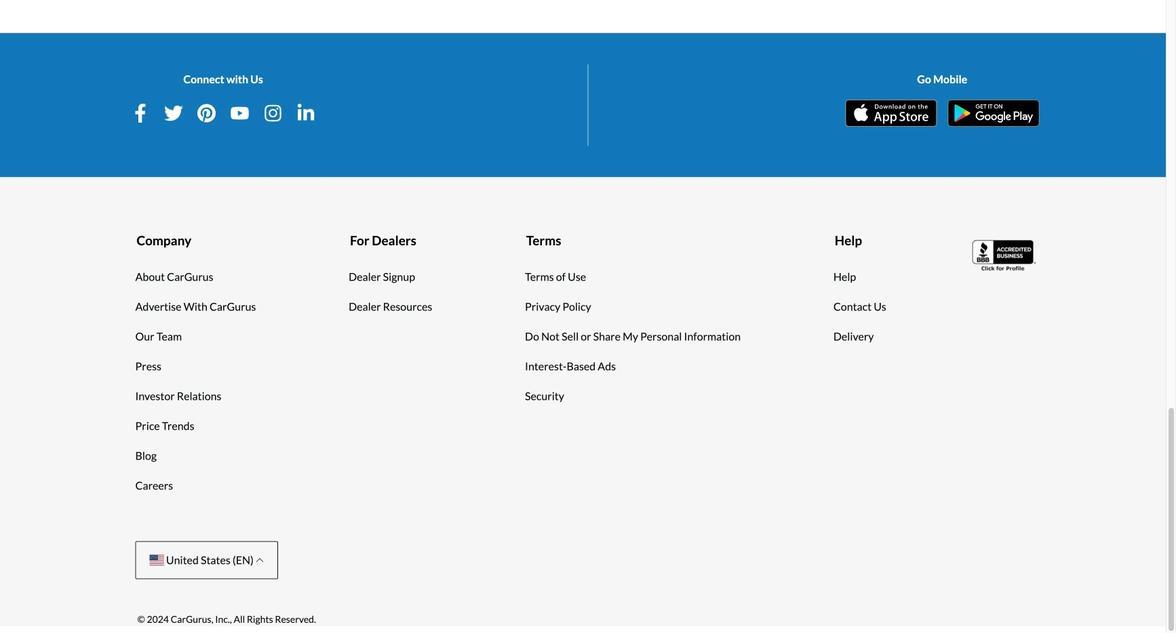 Task type: locate. For each thing, give the bounding box(es) containing it.
get it on google play image
[[948, 100, 1039, 127]]

instagram image
[[263, 104, 282, 123]]

facebook image
[[131, 104, 150, 123]]

us image
[[150, 555, 164, 566]]



Task type: describe. For each thing, give the bounding box(es) containing it.
pinterest image
[[197, 104, 216, 123]]

youtube image
[[230, 104, 249, 123]]

download on the app store image
[[845, 100, 937, 127]]

linkedin image
[[296, 104, 315, 123]]

twitter image
[[164, 104, 183, 123]]

click for the bbb business review of this auto listing service in cambridge ma image
[[972, 239, 1037, 273]]



Task type: vqa. For each thing, say whether or not it's contained in the screenshot.
"Click for the BBB Business Review of this Auto Listing Service in Cambridge MA" image
yes



